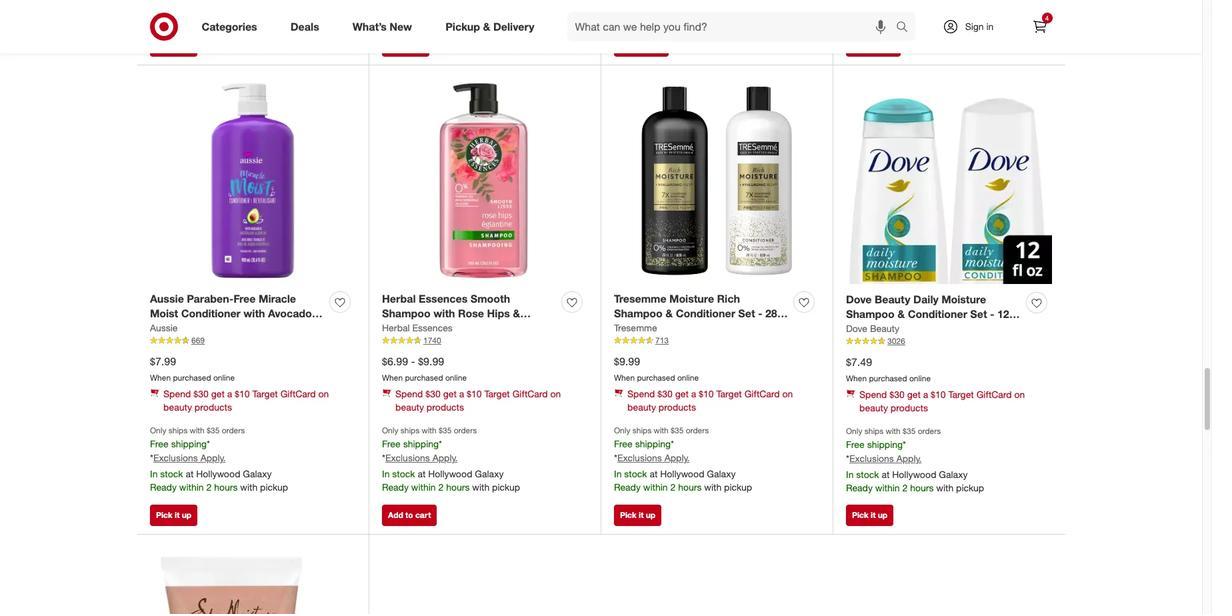 Task type: locate. For each thing, give the bounding box(es) containing it.
spend $30 get a $10 target giftcard on beauty products down 713 "link"
[[627, 388, 793, 413]]

fl inside tresemme moisture rich shampoo & conditioner set - 28 fl oz/ 2ct
[[780, 307, 787, 320]]

with
[[704, 12, 722, 23], [244, 307, 265, 320], [434, 307, 455, 320], [190, 425, 205, 435], [422, 425, 437, 435], [654, 425, 669, 435], [886, 426, 901, 436], [240, 481, 258, 493], [472, 481, 490, 493], [704, 481, 722, 493], [936, 482, 954, 493]]

conditioner down daily
[[908, 308, 967, 321]]

what's
[[353, 20, 387, 33]]

purchased down $6.99
[[405, 373, 443, 383]]

1 horizontal spatial to
[[638, 40, 645, 50]]

1 dove from the top
[[846, 292, 872, 306]]

beauty up 3026
[[870, 323, 900, 334]]

ships
[[169, 425, 188, 435], [401, 425, 420, 435], [633, 425, 652, 435], [865, 426, 884, 436]]

a for $7.99
[[227, 388, 232, 399]]

0 vertical spatial dove
[[846, 292, 872, 306]]

apply.
[[201, 452, 226, 463], [433, 452, 458, 463], [665, 452, 690, 463], [897, 453, 922, 464]]

moisture
[[670, 292, 714, 305], [942, 292, 986, 306]]

- left the 28
[[758, 307, 762, 320]]

for
[[188, 322, 202, 336]]

$10 down '669' link
[[235, 388, 250, 399]]

ships down "$7.99 when purchased online" in the bottom left of the page
[[169, 425, 188, 435]]

What can we help you find? suggestions appear below search field
[[567, 12, 899, 41]]

fl left oz
[[280, 322, 287, 336]]

*
[[207, 438, 210, 450], [439, 438, 442, 450], [671, 438, 674, 450], [903, 439, 906, 450], [150, 452, 153, 463], [382, 452, 385, 463], [614, 452, 617, 463], [846, 453, 849, 464]]

4 link
[[1025, 12, 1055, 41]]

- left 30.4
[[249, 322, 254, 336]]

0 horizontal spatial moisture
[[670, 292, 714, 305]]

$10 down 713 "link"
[[699, 388, 714, 399]]

exclusions
[[153, 452, 198, 463], [385, 452, 430, 463], [617, 452, 662, 463], [849, 453, 894, 464]]

herbal essences smooth shampoo with rose hips & jojoba extracts image
[[382, 78, 587, 283], [382, 78, 587, 283]]

purchased down the 713
[[637, 373, 675, 383]]

spend $30 get a $10 target giftcard on beauty products down 3026 link
[[860, 389, 1025, 413]]

miracle
[[259, 292, 296, 305]]

only for $7.49
[[846, 426, 862, 436]]

2ct
[[633, 322, 649, 336], [865, 323, 881, 336]]

to for the rightmost "add to cart" button
[[870, 40, 877, 50]]

1 horizontal spatial 2ct
[[865, 323, 881, 336]]

1 horizontal spatial moisture
[[942, 292, 986, 306]]

in
[[150, 468, 158, 479], [382, 468, 390, 479], [614, 468, 622, 479], [846, 469, 854, 480]]

1 horizontal spatial conditioner
[[676, 307, 735, 320]]

dove inside the dove beauty daily moisture shampoo & conditioner set - 12 fl oz/ 2ct
[[846, 292, 872, 306]]

shampoo up 'tresemme' link
[[614, 307, 663, 320]]

extracts
[[420, 322, 462, 336]]

pick for aussie paraben-free miracle moist conditioner with avocado & jojoba for dry hair - 30.4 fl oz
[[156, 510, 173, 520]]

0 vertical spatial beauty
[[875, 292, 911, 306]]

$35 down $7.49 when purchased online
[[903, 426, 916, 436]]

shampoo inside tresemme moisture rich shampoo & conditioner set - 28 fl oz/ 2ct
[[614, 307, 663, 320]]

a down $9.99 when purchased online
[[691, 388, 696, 399]]

dove beauty daily moisture shampoo & conditioner set - 12 fl oz/ 2ct
[[846, 292, 1019, 336]]

2
[[670, 12, 676, 23], [206, 481, 212, 493], [438, 481, 444, 493], [670, 481, 676, 493], [902, 482, 908, 493]]

purchased for $7.99
[[173, 373, 211, 383]]

$9.99
[[418, 355, 444, 368], [614, 355, 640, 368]]

tresemme
[[614, 292, 667, 305], [614, 322, 657, 334]]

apply. for $6.99 - $9.99
[[433, 452, 458, 463]]

a for $9.99
[[691, 388, 696, 399]]

ready for tresemme moisture rich shampoo & conditioner set - 28 fl oz/ 2ct
[[614, 481, 641, 493]]

- inside aussie paraben-free miracle moist conditioner with avocado & jojoba for dry hair - 30.4 fl oz
[[249, 322, 254, 336]]

conditioner
[[181, 307, 241, 320], [676, 307, 735, 320], [908, 308, 967, 321]]

conditioner for moisture
[[676, 307, 735, 320]]

spend $30 get a $10 target giftcard on beauty products down 1740 link
[[395, 388, 561, 413]]

3026
[[888, 336, 905, 346]]

a for $6.99 - $9.99
[[459, 388, 464, 399]]

get for $6.99 - $9.99
[[443, 388, 457, 399]]

shampoo inside herbal essences smooth shampoo with rose hips & jojoba extracts
[[382, 307, 431, 320]]

0 horizontal spatial oz/
[[614, 322, 630, 336]]

hollywood for $7.49
[[892, 469, 937, 480]]

products down $6.99 - $9.99 when purchased online
[[427, 401, 464, 413]]

0 vertical spatial aussie
[[150, 292, 184, 305]]

pick it up for dove beauty daily moisture shampoo & conditioner set - 12 fl oz/ 2ct
[[852, 510, 888, 520]]

exclusions apply. link for $7.49
[[849, 453, 922, 464]]

search button
[[890, 12, 922, 44]]

add to cart button
[[614, 35, 669, 56], [846, 35, 901, 56], [382, 505, 437, 526]]

0 horizontal spatial conditioner
[[181, 307, 241, 320]]

- inside the dove beauty daily moisture shampoo & conditioner set - 12 fl oz/ 2ct
[[990, 308, 995, 321]]

what's new link
[[341, 12, 429, 41]]

aussie up moist at the left of the page
[[150, 292, 184, 305]]

tresemme up 'tresemme' link
[[614, 292, 667, 305]]

$10 for $6.99 - $9.99
[[467, 388, 482, 399]]

ships down $7.49 when purchased online
[[865, 426, 884, 436]]

jojoba down moist at the left of the page
[[150, 322, 185, 336]]

set left the '12'
[[970, 308, 987, 321]]

only ships with $35 orders free shipping * * exclusions apply. in stock at  hollywood galaxy ready within 2 hours with pickup for $9.99
[[614, 425, 752, 493]]

2 aussie from the top
[[150, 322, 178, 334]]

pick it up button for dove beauty daily moisture shampoo & conditioner set - 12 fl oz/ 2ct
[[846, 505, 894, 526]]

0 horizontal spatial 2ct
[[633, 322, 649, 336]]

1 $9.99 from the left
[[418, 355, 444, 368]]

oz/ left the 713
[[614, 322, 630, 336]]

aussie down moist at the left of the page
[[150, 322, 178, 334]]

tresemme inside tresemme moisture rich shampoo & conditioner set - 28 fl oz/ 2ct
[[614, 292, 667, 305]]

sign
[[965, 21, 984, 32]]

purchased
[[173, 373, 211, 383], [405, 373, 443, 383], [637, 373, 675, 383], [869, 374, 907, 384]]

shampoo up "herbal essences" on the bottom of page
[[382, 307, 431, 320]]

spend down $7.49 when purchased online
[[860, 389, 887, 400]]

spend $30 get a $10 target giftcard on beauty products for $7.49
[[860, 389, 1025, 413]]

when for $7.49
[[846, 374, 867, 384]]

pickup for dove beauty daily moisture shampoo & conditioner set - 12 fl oz/ 2ct
[[956, 482, 984, 493]]

$9.99 inside $9.99 when purchased online
[[614, 355, 640, 368]]

pickup
[[724, 12, 752, 23], [260, 481, 288, 493], [492, 481, 520, 493], [724, 481, 752, 493], [956, 482, 984, 493]]

when down 'tresemme' link
[[614, 373, 635, 383]]

herbal up $6.99
[[382, 322, 410, 334]]

4
[[1045, 14, 1049, 22]]

shipping for $7.99
[[171, 438, 207, 450]]

target down 1740 link
[[484, 388, 510, 399]]

herbal inside herbal essences smooth shampoo with rose hips & jojoba extracts
[[382, 292, 416, 305]]

dove
[[846, 292, 872, 306], [846, 323, 868, 334]]

add for the rightmost "add to cart" button
[[852, 40, 867, 50]]

get down "$7.99 when purchased online" in the bottom left of the page
[[211, 388, 225, 399]]

2 $9.99 from the left
[[614, 355, 640, 368]]

avocado
[[268, 307, 312, 320]]

on for dove beauty daily moisture shampoo & conditioner set - 12 fl oz/ 2ct
[[1015, 389, 1025, 400]]

conditioner down paraben-
[[181, 307, 241, 320]]

$30 down $9.99 when purchased online
[[658, 388, 673, 399]]

it for dove beauty daily moisture shampoo & conditioner set - 12 fl oz/ 2ct
[[871, 510, 876, 520]]

essences up 1740
[[412, 322, 453, 334]]

get
[[211, 388, 225, 399], [443, 388, 457, 399], [675, 388, 689, 399], [907, 389, 921, 400]]

essences inside herbal essences smooth shampoo with rose hips & jojoba extracts
[[419, 292, 468, 305]]

$35 down "$7.99 when purchased online" in the bottom left of the page
[[207, 425, 220, 435]]

add to cart
[[620, 40, 663, 50], [852, 40, 895, 50], [388, 510, 431, 520]]

apply. for $7.49
[[897, 453, 922, 464]]

when inside "$7.99 when purchased online"
[[150, 373, 171, 383]]

get down $6.99 - $9.99 when purchased online
[[443, 388, 457, 399]]

beauty down $7.49 when purchased online
[[860, 402, 888, 413]]

products down $7.49 when purchased online
[[891, 402, 928, 413]]

$6.99
[[382, 355, 408, 368]]

1 horizontal spatial add
[[620, 40, 635, 50]]

beauty
[[875, 292, 911, 306], [870, 323, 900, 334]]

target down 713 "link"
[[716, 388, 742, 399]]

pick it up button
[[150, 35, 197, 56], [382, 35, 430, 56], [150, 505, 197, 526], [614, 505, 662, 526], [846, 505, 894, 526]]

2 horizontal spatial conditioner
[[908, 308, 967, 321]]

online down '669' link
[[213, 373, 235, 383]]

2 horizontal spatial add to cart button
[[846, 35, 901, 56]]

$9.99 down 'tresemme' link
[[614, 355, 640, 368]]

essences
[[419, 292, 468, 305], [412, 322, 453, 334]]

0 horizontal spatial cart
[[415, 510, 431, 520]]

shampoo
[[382, 307, 431, 320], [614, 307, 663, 320], [846, 308, 895, 321]]

in for $6.99 - $9.99
[[382, 468, 390, 479]]

products for $7.99
[[195, 401, 232, 413]]

spend down $9.99 when purchased online
[[627, 388, 655, 399]]

when down $7.49
[[846, 374, 867, 384]]

jojoba up $6.99
[[382, 322, 417, 336]]

1 vertical spatial essences
[[412, 322, 453, 334]]

only for $6.99 - $9.99
[[382, 425, 398, 435]]

spend down $6.99 - $9.99 when purchased online
[[395, 388, 423, 399]]

1 tresemme from the top
[[614, 292, 667, 305]]

2 jojoba from the left
[[382, 322, 417, 336]]

2 horizontal spatial cart
[[879, 40, 895, 50]]

essences up extracts
[[419, 292, 468, 305]]

set down rich
[[738, 307, 755, 320]]

hours for herbal essences smooth shampoo with rose hips & jojoba extracts
[[446, 481, 470, 493]]

0 vertical spatial essences
[[419, 292, 468, 305]]

$30 down "$7.99 when purchased online" in the bottom left of the page
[[194, 388, 209, 399]]

purchased inside $7.49 when purchased online
[[869, 374, 907, 384]]

online for $7.49
[[909, 374, 931, 384]]

1 herbal from the top
[[382, 292, 416, 305]]

dove up $7.49
[[846, 323, 868, 334]]

$10
[[235, 388, 250, 399], [467, 388, 482, 399], [699, 388, 714, 399], [931, 389, 946, 400]]

2 horizontal spatial add
[[852, 40, 867, 50]]

products down $9.99 when purchased online
[[659, 401, 696, 413]]

- left the '12'
[[990, 308, 995, 321]]

pickup
[[446, 20, 480, 33]]

exclusions for $7.99
[[153, 452, 198, 463]]

target down 3026 link
[[949, 389, 974, 400]]

conditioner inside tresemme moisture rich shampoo & conditioner set - 28 fl oz/ 2ct
[[676, 307, 735, 320]]

hollywood
[[196, 468, 240, 479], [428, 468, 472, 479], [660, 468, 704, 479], [892, 469, 937, 480]]

1 vertical spatial dove
[[846, 323, 868, 334]]

ships for $7.99
[[169, 425, 188, 435]]

spend
[[163, 388, 191, 399], [395, 388, 423, 399], [627, 388, 655, 399], [860, 389, 887, 400]]

1 horizontal spatial add to cart
[[620, 40, 663, 50]]

products for $7.49
[[891, 402, 928, 413]]

pick it up button for aussie paraben-free miracle moist conditioner with avocado & jojoba for dry hair - 30.4 fl oz
[[150, 505, 197, 526]]

categories link
[[190, 12, 274, 41]]

it
[[175, 40, 180, 50], [407, 40, 412, 50], [175, 510, 180, 520], [639, 510, 644, 520], [871, 510, 876, 520]]

up for dove beauty daily moisture shampoo & conditioner set - 12 fl oz/ 2ct
[[878, 510, 888, 520]]

daily
[[914, 292, 939, 306]]

$7.99 when purchased online
[[150, 355, 235, 383]]

giftcard for tresemme moisture rich shampoo & conditioner set - 28 fl oz/ 2ct
[[745, 388, 780, 399]]

to
[[638, 40, 645, 50], [870, 40, 877, 50], [405, 510, 413, 520]]

a for $7.49
[[923, 389, 928, 400]]

products
[[195, 401, 232, 413], [427, 401, 464, 413], [659, 401, 696, 413], [891, 402, 928, 413]]

shampoo up dove beauty
[[846, 308, 895, 321]]

stock for $9.99
[[624, 468, 647, 479]]

a down $7.49 when purchased online
[[923, 389, 928, 400]]

2 dove from the top
[[846, 323, 868, 334]]

dove for dove beauty daily moisture shampoo & conditioner set - 12 fl oz/ 2ct
[[846, 292, 872, 306]]

a down $6.99 - $9.99 when purchased online
[[459, 388, 464, 399]]

2 herbal from the top
[[382, 322, 410, 334]]

at
[[186, 468, 194, 479], [418, 468, 426, 479], [650, 468, 658, 479], [882, 469, 890, 480]]

purchased inside $6.99 - $9.99 when purchased online
[[405, 373, 443, 383]]

moisture left rich
[[670, 292, 714, 305]]

shipping
[[171, 438, 207, 450], [403, 438, 439, 450], [635, 438, 671, 450], [867, 439, 903, 450]]

target down '669' link
[[252, 388, 278, 399]]

1 horizontal spatial oz/
[[846, 323, 862, 336]]

fl inside aussie paraben-free miracle moist conditioner with avocado & jojoba for dry hair - 30.4 fl oz
[[280, 322, 287, 336]]

herbal
[[382, 292, 416, 305], [382, 322, 410, 334]]

jojoba
[[150, 322, 185, 336], [382, 322, 417, 336]]

when down $6.99
[[382, 373, 403, 383]]

0 horizontal spatial fl
[[280, 322, 287, 336]]

get down $9.99 when purchased online
[[675, 388, 689, 399]]

beauty for $9.99
[[627, 401, 656, 413]]

free for $9.99
[[614, 438, 633, 450]]

herbal essences smooth shampoo with rose hips & jojoba extracts link
[[382, 291, 556, 336]]

0 horizontal spatial $9.99
[[418, 355, 444, 368]]

1 horizontal spatial jojoba
[[382, 322, 417, 336]]

0 horizontal spatial shampoo
[[382, 307, 431, 320]]

tresemme up the 713
[[614, 322, 657, 334]]

purchased down $7.49
[[869, 374, 907, 384]]

cart for the rightmost "add to cart" button
[[879, 40, 895, 50]]

ships for $9.99
[[633, 425, 652, 435]]

2 horizontal spatial shampoo
[[846, 308, 895, 321]]

0 horizontal spatial set
[[738, 307, 755, 320]]

set inside the dove beauty daily moisture shampoo & conditioner set - 12 fl oz/ 2ct
[[970, 308, 987, 321]]

fl inside the dove beauty daily moisture shampoo & conditioner set - 12 fl oz/ 2ct
[[1012, 308, 1019, 321]]

target
[[252, 388, 278, 399], [484, 388, 510, 399], [716, 388, 742, 399], [949, 389, 974, 400]]

exclusions apply. link for $9.99
[[617, 452, 690, 463]]

1 aussie from the top
[[150, 292, 184, 305]]

paraben-
[[187, 292, 233, 305]]

products down "$7.99 when purchased online" in the bottom left of the page
[[195, 401, 232, 413]]

spend down "$7.99 when purchased online" in the bottom left of the page
[[163, 388, 191, 399]]

at for $7.49
[[882, 469, 890, 480]]

hollywood for $7.99
[[196, 468, 240, 479]]

pick it up
[[156, 40, 191, 50], [388, 40, 424, 50], [156, 510, 191, 520], [620, 510, 656, 520], [852, 510, 888, 520]]

0 horizontal spatial jojoba
[[150, 322, 185, 336]]

2 horizontal spatial add to cart
[[852, 40, 895, 50]]

when
[[150, 373, 171, 383], [382, 373, 403, 383], [614, 373, 635, 383], [846, 374, 867, 384]]

1 vertical spatial aussie
[[150, 322, 178, 334]]

herbal up "herbal essences" on the bottom of page
[[382, 292, 416, 305]]

ships down $6.99 - $9.99 when purchased online
[[401, 425, 420, 435]]

purchased inside "$7.99 when purchased online"
[[173, 373, 211, 383]]

aussie paraben-free miracle moist conditioner with avocado & jojoba for dry hair - 30.4 fl oz image
[[150, 78, 355, 283], [150, 78, 355, 283]]

oz/ inside the dove beauty daily moisture shampoo & conditioner set - 12 fl oz/ 2ct
[[846, 323, 862, 336]]

1 horizontal spatial cart
[[647, 40, 663, 50]]

713 link
[[614, 335, 819, 347]]

free for $6.99
[[382, 438, 401, 450]]

tresemme for tresemme
[[614, 322, 657, 334]]

0 horizontal spatial add to cart
[[388, 510, 431, 520]]

2ct left 3026
[[865, 323, 881, 336]]

2 horizontal spatial fl
[[1012, 308, 1019, 321]]

spend $30 get a $10 target giftcard on beauty products for $9.99
[[627, 388, 793, 413]]

dove beauty daily moisture shampoo & conditioner set - 12 fl oz/ 2ct image
[[846, 78, 1052, 284], [846, 78, 1052, 284]]

fl
[[780, 307, 787, 320], [1012, 308, 1019, 321], [280, 322, 287, 336]]

within for aussie paraben-free miracle moist conditioner with avocado & jojoba for dry hair - 30.4 fl oz
[[179, 481, 204, 493]]

1 jojoba from the left
[[150, 322, 185, 336]]

1 vertical spatial tresemme
[[614, 322, 657, 334]]

on
[[318, 388, 329, 399], [550, 388, 561, 399], [783, 388, 793, 399], [1015, 389, 1025, 400]]

- inside $6.99 - $9.99 when purchased online
[[411, 355, 415, 368]]

$10 down 3026 link
[[931, 389, 946, 400]]

tresemme moisture rich shampoo & conditioner set - 28 fl oz/ 2ct link
[[614, 291, 788, 336]]

2ct left the 713
[[633, 322, 649, 336]]

& up the 713
[[666, 307, 673, 320]]

galaxy for $7.49
[[939, 469, 968, 480]]

online
[[213, 373, 235, 383], [445, 373, 467, 383], [677, 373, 699, 383], [909, 374, 931, 384]]

shipping for $9.99
[[635, 438, 671, 450]]

$30 down $7.49 when purchased online
[[890, 389, 905, 400]]

when inside $9.99 when purchased online
[[614, 373, 635, 383]]

beauty down $9.99 when purchased online
[[627, 401, 656, 413]]

2ct inside tresemme moisture rich shampoo & conditioner set - 28 fl oz/ 2ct
[[633, 322, 649, 336]]

&
[[483, 20, 490, 33], [315, 307, 322, 320], [513, 307, 520, 320], [666, 307, 673, 320], [898, 308, 905, 321]]

conditioner down rich
[[676, 307, 735, 320]]

& right hips
[[513, 307, 520, 320]]

shipping for $7.49
[[867, 439, 903, 450]]

within
[[643, 12, 668, 23], [179, 481, 204, 493], [411, 481, 436, 493], [643, 481, 668, 493], [875, 482, 900, 493]]

only ships with $35 orders free shipping * * exclusions apply. in stock at  hollywood galaxy ready within 2 hours with pickup
[[150, 425, 288, 493], [382, 425, 520, 493], [614, 425, 752, 493], [846, 426, 984, 493]]

get down $7.49 when purchased online
[[907, 389, 921, 400]]

purchased down $7.99
[[173, 373, 211, 383]]

giftcard
[[280, 388, 316, 399], [513, 388, 548, 399], [745, 388, 780, 399], [977, 389, 1012, 400]]

- inside tresemme moisture rich shampoo & conditioner set - 28 fl oz/ 2ct
[[758, 307, 762, 320]]

dove up dove beauty
[[846, 292, 872, 306]]

1 horizontal spatial $9.99
[[614, 355, 640, 368]]

tresemme moisture rich shampoo & conditioner set - 28 fl oz/ 2ct
[[614, 292, 787, 336]]

beauty down $6.99 - $9.99 when purchased online
[[395, 401, 424, 413]]

$35 down $6.99 - $9.99 when purchased online
[[439, 425, 452, 435]]

1 vertical spatial herbal
[[382, 322, 410, 334]]

set
[[738, 307, 755, 320], [970, 308, 987, 321]]

essences for herbal essences smooth shampoo with rose hips & jojoba extracts
[[419, 292, 468, 305]]

0 horizontal spatial to
[[405, 510, 413, 520]]

beauty left daily
[[875, 292, 911, 306]]

orders
[[222, 425, 245, 435], [454, 425, 477, 435], [686, 425, 709, 435], [918, 426, 941, 436]]

sheamoisture smoothie curl enhancing cream for thick curly hair coconut and hibiscus image
[[150, 548, 355, 614], [150, 548, 355, 614]]

purchased for $9.99
[[637, 373, 675, 383]]

aussie
[[150, 292, 184, 305], [150, 322, 178, 334]]

beauty inside the dove beauty daily moisture shampoo & conditioner set - 12 fl oz/ 2ct
[[875, 292, 911, 306]]

fl right the 28
[[780, 307, 787, 320]]

713
[[655, 336, 669, 346]]

on for herbal essences smooth shampoo with rose hips & jojoba extracts
[[550, 388, 561, 399]]

fl right the '12'
[[1012, 308, 1019, 321]]

ships down $9.99 when purchased online
[[633, 425, 652, 435]]

1740
[[423, 336, 441, 346]]

when for $9.99
[[614, 373, 635, 383]]

ships for $7.49
[[865, 426, 884, 436]]

galaxy
[[243, 468, 272, 479], [475, 468, 504, 479], [707, 468, 736, 479], [939, 469, 968, 480]]

& inside herbal essences smooth shampoo with rose hips & jojoba extracts
[[513, 307, 520, 320]]

galaxy for $6.99 - $9.99
[[475, 468, 504, 479]]

pick it up button for tresemme moisture rich shampoo & conditioner set - 28 fl oz/ 2ct
[[614, 505, 662, 526]]

add
[[620, 40, 635, 50], [852, 40, 867, 50], [388, 510, 403, 520]]

1 vertical spatial beauty
[[870, 323, 900, 334]]

stock
[[160, 468, 183, 479], [392, 468, 415, 479], [624, 468, 647, 479], [856, 469, 879, 480]]

purchased inside $9.99 when purchased online
[[637, 373, 675, 383]]

-
[[758, 307, 762, 320], [990, 308, 995, 321], [249, 322, 254, 336], [411, 355, 415, 368]]

when down $7.99
[[150, 373, 171, 383]]

stock for $7.49
[[856, 469, 879, 480]]

$7.49 when purchased online
[[846, 356, 931, 384]]

$30 down $6.99 - $9.99 when purchased online
[[426, 388, 441, 399]]

oz/ up $7.49
[[846, 323, 862, 336]]

1 horizontal spatial set
[[970, 308, 987, 321]]

$35 down $9.99 when purchased online
[[671, 425, 684, 435]]

aussie for aussie paraben-free miracle moist conditioner with avocado & jojoba for dry hair - 30.4 fl oz
[[150, 292, 184, 305]]

0 vertical spatial herbal
[[382, 292, 416, 305]]

0 vertical spatial tresemme
[[614, 292, 667, 305]]

a down "$7.99 when purchased online" in the bottom left of the page
[[227, 388, 232, 399]]

tresemme for tresemme moisture rich shampoo & conditioner set - 28 fl oz/ 2ct
[[614, 292, 667, 305]]

with inside herbal essences smooth shampoo with rose hips & jojoba extracts
[[434, 307, 455, 320]]

online inside "$7.99 when purchased online"
[[213, 373, 235, 383]]

& up 3026
[[898, 308, 905, 321]]

$9.99 down 1740
[[418, 355, 444, 368]]

dove for dove beauty
[[846, 323, 868, 334]]

669
[[191, 336, 205, 346]]

pick
[[156, 40, 173, 50], [388, 40, 405, 50], [156, 510, 173, 520], [620, 510, 637, 520], [852, 510, 869, 520]]

0 horizontal spatial add to cart button
[[382, 505, 437, 526]]

tresemme moisture rich shampoo & conditioner set - 28 fl oz/ 2ct image
[[614, 78, 819, 283], [614, 78, 819, 283]]

online down 1740 link
[[445, 373, 467, 383]]

spend $30 get a $10 target giftcard on beauty products down '669' link
[[163, 388, 329, 413]]

1 horizontal spatial shampoo
[[614, 307, 663, 320]]

& inside aussie paraben-free miracle moist conditioner with avocado & jojoba for dry hair - 30.4 fl oz
[[315, 307, 322, 320]]

essences for herbal essences
[[412, 322, 453, 334]]

$10 down 1740 link
[[467, 388, 482, 399]]

1 horizontal spatial fl
[[780, 307, 787, 320]]

2 horizontal spatial to
[[870, 40, 877, 50]]

conditioner inside aussie paraben-free miracle moist conditioner with avocado & jojoba for dry hair - 30.4 fl oz
[[181, 307, 241, 320]]

$30 for $7.99
[[194, 388, 209, 399]]

$35 for $7.99
[[207, 425, 220, 435]]

online inside $9.99 when purchased online
[[677, 373, 699, 383]]

aussie inside aussie paraben-free miracle moist conditioner with avocado & jojoba for dry hair - 30.4 fl oz
[[150, 292, 184, 305]]

- right $6.99
[[411, 355, 415, 368]]

2 tresemme from the top
[[614, 322, 657, 334]]

2 for tresemme moisture rich shampoo & conditioner set - 28 fl oz/ 2ct
[[670, 481, 676, 493]]

online down 713 "link"
[[677, 373, 699, 383]]

beauty for dove beauty
[[870, 323, 900, 334]]

0 horizontal spatial add
[[388, 510, 403, 520]]

when inside $7.49 when purchased online
[[846, 374, 867, 384]]

& right avocado
[[315, 307, 322, 320]]

essences inside "herbal essences" link
[[412, 322, 453, 334]]

beauty down "$7.99 when purchased online" in the bottom left of the page
[[163, 401, 192, 413]]

free
[[233, 292, 256, 305], [150, 438, 169, 450], [382, 438, 401, 450], [614, 438, 633, 450], [846, 439, 865, 450]]

add to cart for "add to cart" button to the middle
[[620, 40, 663, 50]]

moisture right daily
[[942, 292, 986, 306]]

online inside $7.49 when purchased online
[[909, 374, 931, 384]]

online down 3026 link
[[909, 374, 931, 384]]



Task type: describe. For each thing, give the bounding box(es) containing it.
tresemme link
[[614, 322, 657, 335]]

pickup for herbal essences smooth shampoo with rose hips & jojoba extracts
[[492, 481, 520, 493]]

in for $7.49
[[846, 469, 854, 480]]

on for tresemme moisture rich shampoo & conditioner set - 28 fl oz/ 2ct
[[783, 388, 793, 399]]

dry
[[205, 322, 223, 336]]

pick it up for aussie paraben-free miracle moist conditioner with avocado & jojoba for dry hair - 30.4 fl oz
[[156, 510, 191, 520]]

in for $7.99
[[150, 468, 158, 479]]

ready for herbal essences smooth shampoo with rose hips & jojoba extracts
[[382, 481, 409, 493]]

when for $7.99
[[150, 373, 171, 383]]

apply. for $7.99
[[201, 452, 226, 463]]

in for $9.99
[[614, 468, 622, 479]]

ships for $6.99
[[401, 425, 420, 435]]

at for $9.99
[[650, 468, 658, 479]]

exclusions apply. link for $7.99
[[153, 452, 226, 463]]

get for $7.49
[[907, 389, 921, 400]]

2ct inside the dove beauty daily moisture shampoo & conditioner set - 12 fl oz/ 2ct
[[865, 323, 881, 336]]

rose
[[458, 307, 484, 320]]

search
[[890, 21, 922, 34]]

$35 for $6.99 - $9.99
[[439, 425, 452, 435]]

apply. for $9.99
[[665, 452, 690, 463]]

ready within 2 hours with pickup
[[614, 12, 752, 23]]

orders for $6.99 - $9.99
[[454, 425, 477, 435]]

online inside $6.99 - $9.99 when purchased online
[[445, 373, 467, 383]]

shampoo inside the dove beauty daily moisture shampoo & conditioner set - 12 fl oz/ 2ct
[[846, 308, 895, 321]]

herbal for herbal essences smooth shampoo with rose hips & jojoba extracts
[[382, 292, 416, 305]]

$6.99 - $9.99 when purchased online
[[382, 355, 467, 383]]

pick it up for tresemme moisture rich shampoo & conditioner set - 28 fl oz/ 2ct
[[620, 510, 656, 520]]

1740 link
[[382, 335, 587, 347]]

shampoo for tresemme
[[614, 307, 663, 320]]

target for conditioner
[[949, 389, 974, 400]]

target for with
[[252, 388, 278, 399]]

deals link
[[279, 12, 336, 41]]

free for $7.49
[[846, 439, 865, 450]]

3026 link
[[846, 336, 1052, 347]]

oz/ inside tresemme moisture rich shampoo & conditioner set - 28 fl oz/ 2ct
[[614, 322, 630, 336]]

& inside tresemme moisture rich shampoo & conditioner set - 28 fl oz/ 2ct
[[666, 307, 673, 320]]

what's new
[[353, 20, 412, 33]]

conditioner inside the dove beauty daily moisture shampoo & conditioner set - 12 fl oz/ 2ct
[[908, 308, 967, 321]]

spend $30 get a $10 target giftcard on beauty products for $6.99 - $9.99
[[395, 388, 561, 413]]

to for "add to cart" button to the middle
[[638, 40, 645, 50]]

add to cart for leftmost "add to cart" button
[[388, 510, 431, 520]]

$30 for $9.99
[[658, 388, 673, 399]]

giftcard for herbal essences smooth shampoo with rose hips & jojoba extracts
[[513, 388, 548, 399]]

cart for "add to cart" button to the middle
[[647, 40, 663, 50]]

online for $7.99
[[213, 373, 235, 383]]

ready for dove beauty daily moisture shampoo & conditioner set - 12 fl oz/ 2ct
[[846, 482, 873, 493]]

oz
[[290, 322, 302, 336]]

aussie paraben-free miracle moist conditioner with avocado & jojoba for dry hair - 30.4 fl oz link
[[150, 291, 324, 336]]

hair
[[226, 322, 246, 336]]

only ships with $35 orders free shipping * * exclusions apply. in stock at  hollywood galaxy ready within 2 hours with pickup for $6.99 - $9.99
[[382, 425, 520, 493]]

669 link
[[150, 335, 355, 347]]

jojoba inside herbal essences smooth shampoo with rose hips & jojoba extracts
[[382, 322, 417, 336]]

get for $7.99
[[211, 388, 225, 399]]

delivery
[[493, 20, 534, 33]]

hips
[[487, 307, 510, 320]]

$10 for $7.99
[[235, 388, 250, 399]]

& inside the dove beauty daily moisture shampoo & conditioner set - 12 fl oz/ 2ct
[[898, 308, 905, 321]]

herbal essences link
[[382, 322, 453, 335]]

pick for dove beauty daily moisture shampoo & conditioner set - 12 fl oz/ 2ct
[[852, 510, 869, 520]]

jojoba inside aussie paraben-free miracle moist conditioner with avocado & jojoba for dry hair - 30.4 fl oz
[[150, 322, 185, 336]]

target for set
[[716, 388, 742, 399]]

beauty for $7.49
[[860, 402, 888, 413]]

only ships with $35 orders free shipping * * exclusions apply. in stock at  hollywood galaxy ready within 2 hours with pickup for $7.99
[[150, 425, 288, 493]]

$9.99 when purchased online
[[614, 355, 699, 383]]

herbal essences
[[382, 322, 453, 334]]

hours for aussie paraben-free miracle moist conditioner with avocado & jojoba for dry hair - 30.4 fl oz
[[214, 481, 238, 493]]

on for aussie paraben-free miracle moist conditioner with avocado & jojoba for dry hair - 30.4 fl oz
[[318, 388, 329, 399]]

pick for tresemme moisture rich shampoo & conditioner set - 28 fl oz/ 2ct
[[620, 510, 637, 520]]

herbal for herbal essences
[[382, 322, 410, 334]]

hollywood for $9.99
[[660, 468, 704, 479]]

deals
[[291, 20, 319, 33]]

$9.99 inside $6.99 - $9.99 when purchased online
[[418, 355, 444, 368]]

within for herbal essences smooth shampoo with rose hips & jojoba extracts
[[411, 481, 436, 493]]

$35 for $9.99
[[671, 425, 684, 435]]

with inside aussie paraben-free miracle moist conditioner with avocado & jojoba for dry hair - 30.4 fl oz
[[244, 307, 265, 320]]

up for aussie paraben-free miracle moist conditioner with avocado & jojoba for dry hair - 30.4 fl oz
[[182, 510, 191, 520]]

1 horizontal spatial add to cart button
[[614, 35, 669, 56]]

add for "add to cart" button to the middle
[[620, 40, 635, 50]]

spend for $9.99
[[627, 388, 655, 399]]

spend for $7.99
[[163, 388, 191, 399]]

set inside tresemme moisture rich shampoo & conditioner set - 28 fl oz/ 2ct
[[738, 307, 755, 320]]

dove beauty link
[[846, 322, 900, 336]]

smooth
[[471, 292, 510, 305]]

$10 for $9.99
[[699, 388, 714, 399]]

dove beauty daily moisture shampoo & conditioner set - 12 fl oz/ 2ct link
[[846, 292, 1021, 336]]

in
[[987, 21, 994, 32]]

rich
[[717, 292, 740, 305]]

$7.99
[[150, 355, 176, 368]]

when inside $6.99 - $9.99 when purchased online
[[382, 373, 403, 383]]

exclusions for $7.49
[[849, 453, 894, 464]]

$7.49
[[846, 356, 872, 369]]

it for tresemme moisture rich shampoo & conditioner set - 28 fl oz/ 2ct
[[639, 510, 644, 520]]

beauty for dove beauty daily moisture shampoo & conditioner set - 12 fl oz/ 2ct
[[875, 292, 911, 306]]

spend $30 get a $10 target giftcard on beauty products for $7.99
[[163, 388, 329, 413]]

sign in link
[[931, 12, 1015, 41]]

only for $9.99
[[614, 425, 630, 435]]

within for dove beauty daily moisture shampoo & conditioner set - 12 fl oz/ 2ct
[[875, 482, 900, 493]]

aussie paraben-free miracle moist conditioner with avocado & jojoba for dry hair - 30.4 fl oz
[[150, 292, 322, 336]]

moisture inside tresemme moisture rich shampoo & conditioner set - 28 fl oz/ 2ct
[[670, 292, 714, 305]]

categories
[[202, 20, 257, 33]]

28
[[765, 307, 777, 320]]

orders for $7.99
[[222, 425, 245, 435]]

pickup & delivery link
[[434, 12, 551, 41]]

galaxy for $7.99
[[243, 468, 272, 479]]

stock for $6.99
[[392, 468, 415, 479]]

$30 for $6.99 - $9.99
[[426, 388, 441, 399]]

sign in
[[965, 21, 994, 32]]

purchased for $7.49
[[869, 374, 907, 384]]

30.4
[[257, 322, 277, 336]]

pickup & delivery
[[446, 20, 534, 33]]

moist
[[150, 307, 178, 320]]

free inside aussie paraben-free miracle moist conditioner with avocado & jojoba for dry hair - 30.4 fl oz
[[233, 292, 256, 305]]

& right the pickup
[[483, 20, 490, 33]]

ready for aussie paraben-free miracle moist conditioner with avocado & jojoba for dry hair - 30.4 fl oz
[[150, 481, 177, 493]]

$30 for $7.49
[[890, 389, 905, 400]]

beauty for $6.99
[[395, 401, 424, 413]]

hollywood for $6.99 - $9.99
[[428, 468, 472, 479]]

aussie link
[[150, 322, 178, 335]]

online for $9.99
[[677, 373, 699, 383]]

new
[[390, 20, 412, 33]]

dove beauty
[[846, 323, 900, 334]]

moisture inside the dove beauty daily moisture shampoo & conditioner set - 12 fl oz/ 2ct
[[942, 292, 986, 306]]

herbal essences smooth shampoo with rose hips & jojoba extracts
[[382, 292, 520, 336]]

giftcard for dove beauty daily moisture shampoo & conditioner set - 12 fl oz/ 2ct
[[977, 389, 1012, 400]]

2 for aussie paraben-free miracle moist conditioner with avocado & jojoba for dry hair - 30.4 fl oz
[[206, 481, 212, 493]]

cart for leftmost "add to cart" button
[[415, 510, 431, 520]]

12
[[997, 308, 1009, 321]]



Task type: vqa. For each thing, say whether or not it's contained in the screenshot.
Aussie Paraben-Free Miracle Moist Conditioner with Avocado & Jojoba for Dry Hair - 30.4 fl oz link
yes



